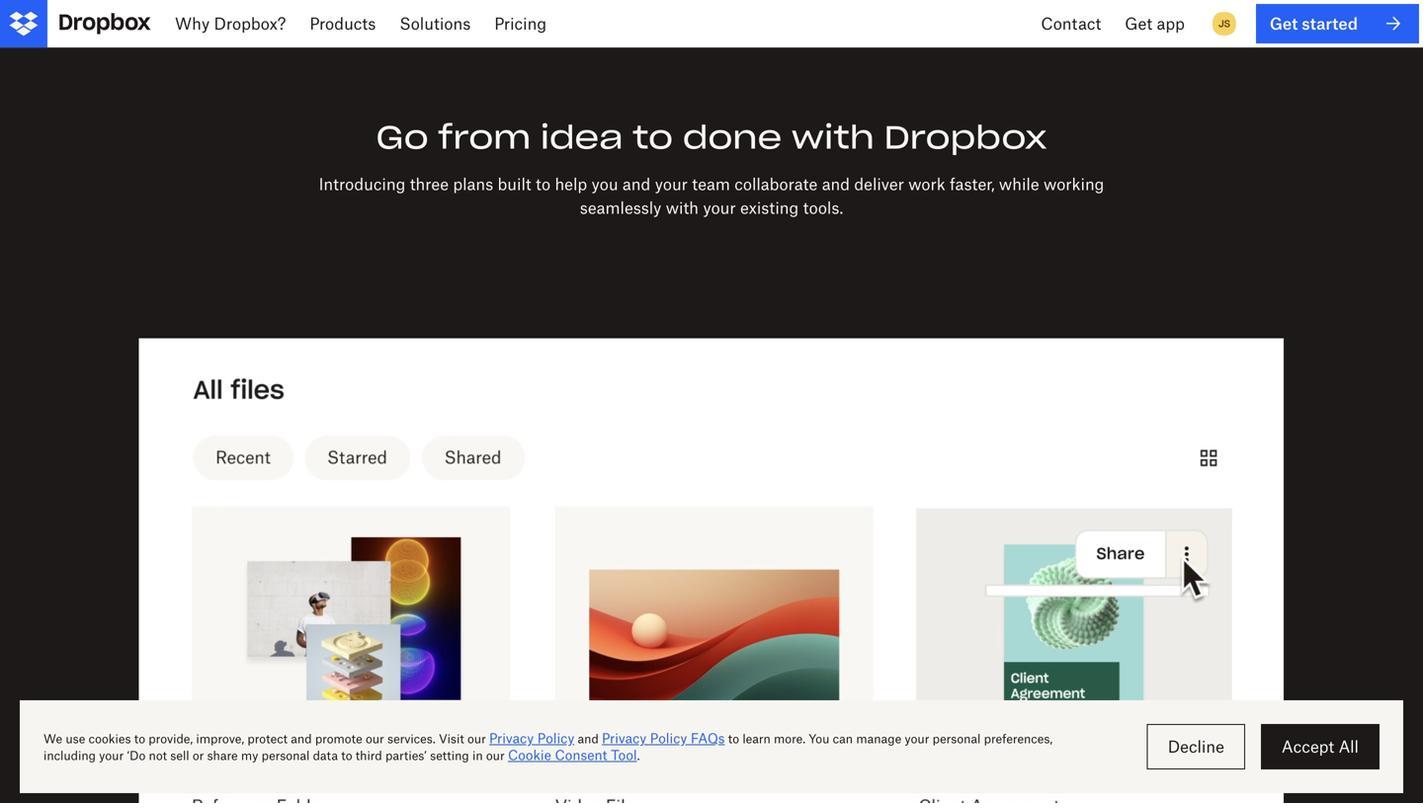Task type: describe. For each thing, give the bounding box(es) containing it.
solutions button
[[388, 0, 482, 47]]

while
[[999, 174, 1039, 194]]

get for get started
[[1270, 14, 1298, 33]]

get for get app
[[1125, 14, 1152, 33]]

you
[[591, 174, 618, 194]]

1 and from the left
[[623, 174, 651, 194]]

why
[[175, 14, 210, 33]]

app
[[1157, 14, 1185, 33]]

go from idea to done with dropbox
[[376, 117, 1047, 158]]

0 vertical spatial to
[[633, 117, 673, 158]]

idea
[[540, 117, 623, 158]]

introducing three plans built to help you and your team collaborate and deliver work faster, while working seamlessly with your existing tools.
[[319, 174, 1104, 217]]

go
[[376, 117, 429, 158]]

introducing
[[319, 174, 406, 194]]

with inside introducing three plans built to help you and your team collaborate and deliver work faster, while working seamlessly with your existing tools.
[[666, 198, 699, 217]]

contact button
[[1029, 0, 1113, 47]]

products
[[310, 14, 376, 33]]

team
[[692, 174, 730, 194]]

why dropbox? button
[[163, 0, 298, 47]]

pricing link
[[482, 0, 558, 47]]

to inside introducing three plans built to help you and your team collaborate and deliver work faster, while working seamlessly with your existing tools.
[[536, 174, 551, 194]]

1 horizontal spatial with
[[791, 117, 874, 158]]

solutions
[[400, 14, 471, 33]]

2 and from the left
[[822, 174, 850, 194]]

pricing
[[494, 14, 547, 33]]

working
[[1044, 174, 1104, 194]]

dropbox?
[[214, 14, 286, 33]]

collaborate
[[735, 174, 818, 194]]

three
[[410, 174, 449, 194]]

help
[[555, 174, 587, 194]]

1 vertical spatial your
[[703, 198, 736, 217]]

started
[[1302, 14, 1358, 33]]



Task type: vqa. For each thing, say whether or not it's contained in the screenshot.
"INTRODUCING THREE PLANS BUILT TO HELP YOU AND YOUR TEAM COLLABORATE AND DELIVER WORK FASTER, WHILE WORKING SEAMLESSLY WITH YOUR EXISTING TOOLS."
yes



Task type: locate. For each thing, give the bounding box(es) containing it.
1 horizontal spatial to
[[633, 117, 673, 158]]

your left team at the top of the page
[[655, 174, 688, 194]]

get inside popup button
[[1125, 14, 1152, 33]]

1 vertical spatial to
[[536, 174, 551, 194]]

products button
[[298, 0, 388, 47]]

get started link
[[1256, 4, 1419, 43]]

built
[[498, 174, 531, 194]]

contact
[[1041, 14, 1101, 33]]

1 horizontal spatial get
[[1270, 14, 1298, 33]]

0 horizontal spatial your
[[655, 174, 688, 194]]

get app button
[[1113, 0, 1197, 47]]

plans
[[453, 174, 493, 194]]

1 horizontal spatial and
[[822, 174, 850, 194]]

to
[[633, 117, 673, 158], [536, 174, 551, 194]]

seamlessly
[[580, 198, 661, 217]]

get started
[[1270, 14, 1358, 33]]

to right idea
[[633, 117, 673, 158]]

deliver
[[854, 174, 904, 194]]

1 horizontal spatial your
[[703, 198, 736, 217]]

and up seamlessly
[[623, 174, 651, 194]]

with
[[791, 117, 874, 158], [666, 198, 699, 217]]

0 vertical spatial with
[[791, 117, 874, 158]]

your down team at the top of the page
[[703, 198, 736, 217]]

with down team at the top of the page
[[666, 198, 699, 217]]

js button
[[1208, 8, 1240, 40]]

done
[[683, 117, 782, 158]]

0 horizontal spatial with
[[666, 198, 699, 217]]

0 horizontal spatial get
[[1125, 14, 1152, 33]]

1 vertical spatial with
[[666, 198, 699, 217]]

0 horizontal spatial and
[[623, 174, 651, 194]]

work
[[908, 174, 945, 194]]

get app
[[1125, 14, 1185, 33]]

tools.
[[803, 198, 843, 217]]

from
[[438, 117, 531, 158]]

dropbox
[[884, 117, 1047, 158]]

faster,
[[950, 174, 995, 194]]

why dropbox?
[[175, 14, 286, 33]]

0 vertical spatial your
[[655, 174, 688, 194]]

and up tools.
[[822, 174, 850, 194]]

to left help
[[536, 174, 551, 194]]

with up "deliver" at the top right of the page
[[791, 117, 874, 158]]

your
[[655, 174, 688, 194], [703, 198, 736, 217]]

get
[[1270, 14, 1298, 33], [1125, 14, 1152, 33]]

get left started
[[1270, 14, 1298, 33]]

and
[[623, 174, 651, 194], [822, 174, 850, 194]]

existing
[[740, 198, 799, 217]]

0 horizontal spatial to
[[536, 174, 551, 194]]

js
[[1218, 17, 1230, 30]]

get left the app
[[1125, 14, 1152, 33]]



